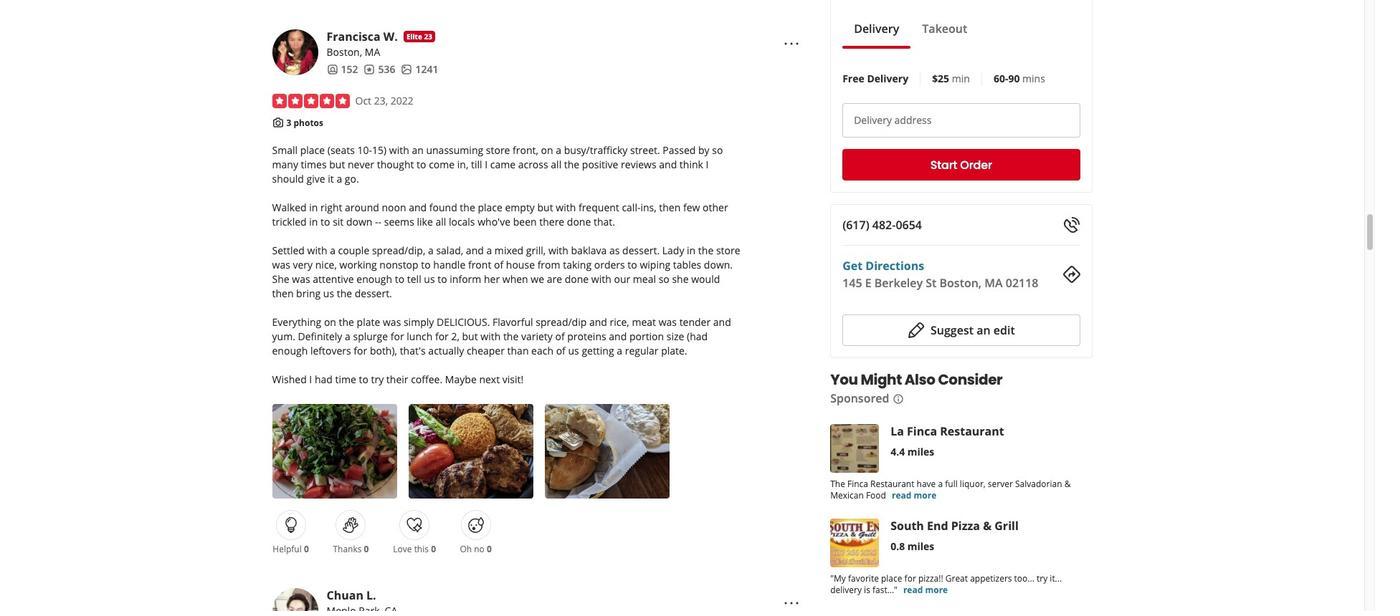 Task type: vqa. For each thing, say whether or not it's contained in the screenshot.
middle "of"
yes



Task type: locate. For each thing, give the bounding box(es) containing it.
to inside walked in right around noon and found the place empty but with frequent call-ins, then few other trickled in to sit down -- seems like all locals who've been there done that.
[[321, 215, 330, 229]]

0 vertical spatial an
[[412, 143, 424, 157]]

2 horizontal spatial us
[[568, 344, 579, 358]]

0 right helpful at bottom
[[304, 544, 309, 556]]

1 horizontal spatial i
[[485, 158, 488, 171]]

restaurant for the
[[871, 478, 915, 491]]

la finca restaurant image
[[831, 425, 879, 473]]

0 right this
[[431, 544, 436, 556]]

store inside small place (seats 10-15) with an unassuming store front, on a busy/trafficky street. passed by so many times but never thought to come in, till i came across all the positive reviews and think i should give it a go.
[[486, 143, 510, 157]]

(0 reactions) element for love this 0
[[431, 544, 436, 556]]

with inside everything on the plate was simply delicious. flavorful spread/dip and rice, meat was tender and yum. definitely a splurge for lunch for 2, but with the variety of proteins and portion size (had enough leftovers for both), that's actually cheaper than each of us getting a regular plate.
[[481, 330, 501, 344]]

restaurant down 'consider'
[[940, 424, 1005, 440]]

the inside walked in right around noon and found the place empty but with frequent call-ins, then few other trickled in to sit down -- seems like all locals who've been there done that.
[[460, 201, 475, 214]]

then right ins,
[[659, 201, 681, 214]]

2 miles from the top
[[908, 540, 935, 554]]

all inside small place (seats 10-15) with an unassuming store front, on a busy/trafficky street. passed by so many times but never thought to come in, till i came across all the positive reviews and think i should give it a go.
[[551, 158, 562, 171]]

to left come
[[417, 158, 426, 171]]

0 horizontal spatial then
[[272, 287, 294, 301]]

chuan l. link
[[327, 588, 376, 604]]

done inside walked in right around noon and found the place empty but with frequent call-ins, then few other trickled in to sit down -- seems like all locals who've been there done that.
[[567, 215, 591, 229]]

plate.
[[661, 344, 687, 358]]

i left had
[[309, 373, 312, 387]]

e
[[865, 275, 872, 291]]

1 vertical spatial read more link
[[904, 584, 948, 597]]

berkeley
[[875, 275, 923, 291]]

2 vertical spatial place
[[881, 573, 903, 585]]

the down busy/trafficky
[[564, 158, 580, 171]]

read more link up south
[[892, 490, 937, 502]]

an inside small place (seats 10-15) with an unassuming store front, on a busy/trafficky street. passed by so many times but never thought to come in, till i came across all the positive reviews and think i should give it a go.
[[412, 143, 424, 157]]

but up there
[[538, 201, 553, 214]]

restaurant down '4.4' on the bottom right
[[871, 478, 915, 491]]

with up thought
[[389, 143, 409, 157]]

1 horizontal spatial so
[[712, 143, 723, 157]]

love
[[393, 544, 412, 556]]

so right 'by' at right top
[[712, 143, 723, 157]]

0 vertical spatial of
[[494, 258, 504, 272]]

16 friends v2 image
[[327, 63, 338, 75]]

1 vertical spatial miles
[[908, 540, 935, 554]]

1 horizontal spatial try
[[1037, 573, 1048, 585]]

edit
[[994, 323, 1015, 338]]

0 vertical spatial on
[[541, 143, 553, 157]]

start order button
[[843, 149, 1080, 181]]

everything on the plate was simply delicious. flavorful spread/dip and rice, meat was tender and yum. definitely a splurge for lunch for 2, but with the variety of proteins and portion size (had enough leftovers for both), that's actually cheaper than each of us getting a regular plate.
[[272, 316, 731, 358]]

come
[[429, 158, 455, 171]]

1 vertical spatial done
[[565, 273, 589, 286]]

read right 'fast…"'
[[904, 584, 923, 597]]

1 vertical spatial us
[[323, 287, 334, 301]]

0 horizontal spatial store
[[486, 143, 510, 157]]

sponsored
[[831, 391, 890, 407]]

grill
[[995, 519, 1019, 534]]

read right food
[[892, 490, 912, 502]]

on up definitely
[[324, 316, 336, 329]]

pizza
[[952, 519, 980, 534]]

0 vertical spatial read more
[[892, 490, 937, 502]]

1 horizontal spatial then
[[659, 201, 681, 214]]

& left grill
[[983, 519, 992, 534]]

a right it
[[337, 172, 342, 186]]

us down proteins
[[568, 344, 579, 358]]

0 vertical spatial miles
[[908, 445, 935, 459]]

0 vertical spatial done
[[567, 215, 591, 229]]

baklava
[[571, 244, 607, 258]]

friends element
[[327, 62, 358, 77]]

1 vertical spatial so
[[659, 273, 670, 286]]

ma up 16 review v2 image
[[365, 45, 380, 59]]

of inside settled with a couple spread/dip, a salad, and a mixed grill, with baklava as dessert. lady in the store was very nice, working nonstop to handle front of house from taking orders to wiping tables down. she was attentive enough to tell us to inform her when we are done with our meal so she would then bring us the dessert.
[[494, 258, 504, 272]]

0 vertical spatial read
[[892, 490, 912, 502]]

restaurant for la
[[940, 424, 1005, 440]]

1 vertical spatial then
[[272, 287, 294, 301]]

many
[[272, 158, 298, 171]]

1 vertical spatial read more
[[904, 584, 948, 597]]

1 vertical spatial ma
[[985, 275, 1003, 291]]

front,
[[513, 143, 539, 157]]

restaurant inside 'the finca restaurant have a full liquor, server salvadorian & mexican food'
[[871, 478, 915, 491]]

no
[[474, 544, 485, 556]]

on up across
[[541, 143, 553, 157]]

0 horizontal spatial boston,
[[327, 45, 362, 59]]

all down found
[[436, 215, 446, 229]]

store up came at left top
[[486, 143, 510, 157]]

1 horizontal spatial restaurant
[[940, 424, 1005, 440]]

delivery right free
[[867, 72, 909, 85]]

more right 'fast…"'
[[925, 584, 948, 597]]

place right is
[[881, 573, 903, 585]]

in inside settled with a couple spread/dip, a salad, and a mixed grill, with baklava as dessert. lady in the store was very nice, working nonstop to handle front of house from taking orders to wiping tables down. she was attentive enough to tell us to inform her when we are done with our meal so she would then bring us the dessert.
[[687, 244, 696, 258]]

an
[[412, 143, 424, 157], [977, 323, 991, 338]]

helpful
[[273, 544, 302, 556]]

a up leftovers
[[345, 330, 351, 344]]

getting
[[582, 344, 614, 358]]

miles right '4.4' on the bottom right
[[908, 445, 935, 459]]

order
[[960, 157, 992, 173]]

1 vertical spatial more
[[925, 584, 948, 597]]

to left sit
[[321, 215, 330, 229]]

done
[[567, 215, 591, 229], [565, 273, 589, 286]]

4.4
[[891, 445, 905, 459]]

0 horizontal spatial &
[[983, 519, 992, 534]]

2 horizontal spatial place
[[881, 573, 903, 585]]

i down 'by' at right top
[[706, 158, 709, 171]]

than
[[507, 344, 529, 358]]

1 vertical spatial on
[[324, 316, 336, 329]]

0 vertical spatial finca
[[907, 424, 937, 440]]

0 vertical spatial us
[[424, 273, 435, 286]]

delivery address
[[854, 113, 932, 127]]

1 horizontal spatial all
[[551, 158, 562, 171]]

place
[[300, 143, 325, 157], [478, 201, 503, 214], [881, 573, 903, 585]]

0 horizontal spatial all
[[436, 215, 446, 229]]

but inside everything on the plate was simply delicious. flavorful spread/dip and rice, meat was tender and yum. definitely a splurge for lunch for 2, but with the variety of proteins and portion size (had enough leftovers for both), that's actually cheaper than each of us getting a regular plate.
[[462, 330, 478, 344]]

all right across
[[551, 158, 562, 171]]

(0 reactions) element right this
[[431, 544, 436, 556]]

salad,
[[436, 244, 463, 258]]

0 vertical spatial try
[[371, 373, 384, 387]]

read more right 'fast…"'
[[904, 584, 948, 597]]

1 vertical spatial &
[[983, 519, 992, 534]]

1 vertical spatial dessert.
[[355, 287, 392, 301]]

dessert. up plate on the left bottom
[[355, 287, 392, 301]]

(0 reactions) element right helpful at bottom
[[304, 544, 309, 556]]

delivery up delivery tab panel
[[854, 21, 900, 37]]

i right till
[[485, 158, 488, 171]]

dessert. up wiping
[[623, 244, 660, 258]]

10-
[[357, 143, 372, 157]]

finca right the
[[848, 478, 868, 491]]

give
[[307, 172, 325, 186]]

1 vertical spatial store
[[716, 244, 740, 258]]

start order
[[931, 157, 992, 173]]

0 horizontal spatial enough
[[272, 344, 308, 358]]

0 vertical spatial place
[[300, 143, 325, 157]]

boston, inside get directions 145 e berkeley st boston, ma 02118
[[940, 275, 982, 291]]

with
[[389, 143, 409, 157], [556, 201, 576, 214], [307, 244, 327, 258], [549, 244, 569, 258], [592, 273, 612, 286], [481, 330, 501, 344]]

0 vertical spatial restaurant
[[940, 424, 1005, 440]]

16 camera v2 image
[[272, 117, 284, 128]]

read more link for end
[[904, 584, 948, 597]]

get directions link
[[843, 258, 925, 274]]

but down (seats
[[329, 158, 345, 171]]

1 horizontal spatial boston,
[[940, 275, 982, 291]]

- right down
[[375, 215, 378, 229]]

in,
[[457, 158, 469, 171]]

1 vertical spatial read
[[904, 584, 923, 597]]

0 vertical spatial boston,
[[327, 45, 362, 59]]

1 vertical spatial enough
[[272, 344, 308, 358]]

us right tell
[[424, 273, 435, 286]]

$25 min
[[932, 72, 970, 85]]

(0 reactions) element right no
[[487, 544, 492, 556]]

for down "splurge"
[[354, 344, 367, 358]]

16 review v2 image
[[364, 63, 375, 75]]

finca inside 'the finca restaurant have a full liquor, server salvadorian & mexican food'
[[848, 478, 868, 491]]

yum.
[[272, 330, 295, 344]]

the up the locals
[[460, 201, 475, 214]]

boston, right st
[[940, 275, 982, 291]]

then down she
[[272, 287, 294, 301]]

have
[[917, 478, 936, 491]]

so left she
[[659, 273, 670, 286]]

read more link for finca
[[892, 490, 937, 502]]

and down 'passed'
[[659, 158, 677, 171]]

24 pencil v2 image
[[908, 322, 925, 339]]

takeout
[[922, 21, 968, 37]]

0 vertical spatial dessert.
[[623, 244, 660, 258]]

in up 'tables'
[[687, 244, 696, 258]]

0 right no
[[487, 544, 492, 556]]

0 vertical spatial ma
[[365, 45, 380, 59]]

(0 reactions) element
[[304, 544, 309, 556], [364, 544, 369, 556], [431, 544, 436, 556], [487, 544, 492, 556]]

place up who've
[[478, 201, 503, 214]]

wished i had time to try their coffee. maybe next visit!
[[272, 373, 524, 387]]

and up proteins
[[589, 316, 607, 329]]

us inside everything on the plate was simply delicious. flavorful spread/dip and rice, meat was tender and yum. definitely a splurge for lunch for 2, but with the variety of proteins and portion size (had enough leftovers for both), that's actually cheaper than each of us getting a regular plate.
[[568, 344, 579, 358]]

it...
[[1050, 573, 1062, 585]]

enough inside everything on the plate was simply delicious. flavorful spread/dip and rice, meat was tender and yum. definitely a splurge for lunch for 2, but with the variety of proteins and portion size (had enough leftovers for both), that's actually cheaper than each of us getting a regular plate.
[[272, 344, 308, 358]]

$25
[[932, 72, 950, 85]]

2 horizontal spatial but
[[538, 201, 553, 214]]

right
[[321, 201, 342, 214]]

1 vertical spatial all
[[436, 215, 446, 229]]

by
[[698, 143, 710, 157]]

to
[[417, 158, 426, 171], [321, 215, 330, 229], [421, 258, 431, 272], [628, 258, 637, 272], [395, 273, 405, 286], [438, 273, 447, 286], [359, 373, 369, 387]]

with inside small place (seats 10-15) with an unassuming store front, on a busy/trafficky street. passed by so many times but never thought to come in, till i came across all the positive reviews and think i should give it a go.
[[389, 143, 409, 157]]

and right tender
[[713, 316, 731, 329]]

was up size
[[659, 316, 677, 329]]

grill,
[[526, 244, 546, 258]]

done inside settled with a couple spread/dip, a salad, and a mixed grill, with baklava as dessert. lady in the store was very nice, working nonstop to handle front of house from taking orders to wiping tables down. she was attentive enough to tell us to inform her when we are done with our meal so she would then bring us the dessert.
[[565, 273, 589, 286]]

the finca restaurant have a full liquor, server salvadorian & mexican food
[[831, 478, 1071, 502]]

an up thought
[[412, 143, 424, 157]]

on
[[541, 143, 553, 157], [324, 316, 336, 329]]

0 vertical spatial &
[[1065, 478, 1071, 491]]

of right each
[[556, 344, 566, 358]]

delivery for delivery address
[[854, 113, 892, 127]]

trickled
[[272, 215, 307, 229]]

enough inside settled with a couple spread/dip, a salad, and a mixed grill, with baklava as dessert. lady in the store was very nice, working nonstop to handle front of house from taking orders to wiping tables down. she was attentive enough to tell us to inform her when we are done with our meal so she would then bring us the dessert.
[[357, 273, 392, 286]]

0 vertical spatial so
[[712, 143, 723, 157]]

a left full
[[938, 478, 943, 491]]

0 vertical spatial read more link
[[892, 490, 937, 502]]

1 horizontal spatial enough
[[357, 273, 392, 286]]

in left right
[[309, 201, 318, 214]]

1 horizontal spatial store
[[716, 244, 740, 258]]

3
[[287, 117, 291, 129]]

and inside small place (seats 10-15) with an unassuming store front, on a busy/trafficky street. passed by so many times but never thought to come in, till i came across all the positive reviews and think i should give it a go.
[[659, 158, 677, 171]]

0 vertical spatial then
[[659, 201, 681, 214]]

in right trickled
[[309, 215, 318, 229]]

wiping
[[640, 258, 671, 272]]

1 (0 reactions) element from the left
[[304, 544, 309, 556]]

finca inside la finca restaurant 4.4 miles
[[907, 424, 937, 440]]

1 vertical spatial boston,
[[940, 275, 982, 291]]

90
[[1009, 72, 1020, 85]]

1 horizontal spatial &
[[1065, 478, 1071, 491]]

1 horizontal spatial finca
[[907, 424, 937, 440]]

3 (0 reactions) element from the left
[[431, 544, 436, 556]]

house
[[506, 258, 535, 272]]

of down spread/dip
[[555, 330, 565, 344]]

(0 reactions) element for thanks 0
[[364, 544, 369, 556]]

3 0 from the left
[[431, 544, 436, 556]]

orders
[[594, 258, 625, 272]]

small
[[272, 143, 298, 157]]

of for proteins
[[555, 330, 565, 344]]

ma inside elite 23 boston, ma
[[365, 45, 380, 59]]

& right salvadorian
[[1065, 478, 1071, 491]]

elite 23 boston, ma
[[327, 31, 432, 59]]

with up cheaper
[[481, 330, 501, 344]]

try left their
[[371, 373, 384, 387]]

store up the down.
[[716, 244, 740, 258]]

enough down yum.
[[272, 344, 308, 358]]

tab list containing delivery
[[843, 20, 979, 49]]

0 vertical spatial store
[[486, 143, 510, 157]]

an inside suggest an edit 'button'
[[977, 323, 991, 338]]

attentive
[[313, 273, 354, 286]]

and
[[659, 158, 677, 171], [409, 201, 427, 214], [466, 244, 484, 258], [589, 316, 607, 329], [713, 316, 731, 329], [609, 330, 627, 344]]

tab list
[[843, 20, 979, 49]]

2 vertical spatial us
[[568, 344, 579, 358]]

536
[[378, 62, 395, 76]]

2 vertical spatial in
[[687, 244, 696, 258]]

1 horizontal spatial ma
[[985, 275, 1003, 291]]

0 horizontal spatial on
[[324, 316, 336, 329]]

taking
[[563, 258, 592, 272]]

boston, up friends element
[[327, 45, 362, 59]]

try left it... at the right
[[1037, 573, 1048, 585]]

suggest an edit
[[931, 323, 1015, 338]]

rice,
[[610, 316, 629, 329]]

for left pizza!!
[[905, 573, 916, 585]]

with inside walked in right around noon and found the place empty but with frequent call-ins, then few other trickled in to sit down -- seems like all locals who've been there done that.
[[556, 201, 576, 214]]

times
[[301, 158, 327, 171]]

0 vertical spatial in
[[309, 201, 318, 214]]

also
[[905, 370, 936, 390]]

place up times
[[300, 143, 325, 157]]

appetizers
[[970, 573, 1012, 585]]

1 horizontal spatial an
[[977, 323, 991, 338]]

- left seems
[[378, 215, 382, 229]]

0 vertical spatial more
[[914, 490, 937, 502]]

0 horizontal spatial but
[[329, 158, 345, 171]]

1 miles from the top
[[908, 445, 935, 459]]

1 horizontal spatial on
[[541, 143, 553, 157]]

4 0 from the left
[[487, 544, 492, 556]]

1 horizontal spatial us
[[424, 273, 435, 286]]

2 vertical spatial but
[[462, 330, 478, 344]]

then inside walked in right around noon and found the place empty but with frequent call-ins, then few other trickled in to sit down -- seems like all locals who've been there done that.
[[659, 201, 681, 214]]

1 vertical spatial an
[[977, 323, 991, 338]]

with up there
[[556, 201, 576, 214]]

too...
[[1014, 573, 1035, 585]]

1 horizontal spatial place
[[478, 201, 503, 214]]

0 horizontal spatial finca
[[848, 478, 868, 491]]

"my
[[831, 573, 846, 585]]

& inside south end pizza & grill 0.8 miles
[[983, 519, 992, 534]]

0 vertical spatial but
[[329, 158, 345, 171]]

when
[[503, 273, 528, 286]]

miles right the 0.8 on the bottom
[[908, 540, 935, 554]]

enough
[[357, 273, 392, 286], [272, 344, 308, 358]]

was down very
[[292, 273, 310, 286]]

1 vertical spatial finca
[[848, 478, 868, 491]]

0 horizontal spatial restaurant
[[871, 478, 915, 491]]

24 directions v2 image
[[1063, 266, 1080, 283]]

love this 0
[[393, 544, 436, 556]]

francisca w. link
[[327, 28, 398, 44]]

an left edit in the right of the page
[[977, 323, 991, 338]]

0 vertical spatial enough
[[357, 273, 392, 286]]

1 horizontal spatial but
[[462, 330, 478, 344]]

are
[[547, 273, 562, 286]]

in
[[309, 201, 318, 214], [309, 215, 318, 229], [687, 244, 696, 258]]

1 vertical spatial place
[[478, 201, 503, 214]]

0 horizontal spatial ma
[[365, 45, 380, 59]]

but right 2,
[[462, 330, 478, 344]]

and up front
[[466, 244, 484, 258]]

1 vertical spatial try
[[1037, 573, 1048, 585]]

and up the like
[[409, 201, 427, 214]]

thought
[[377, 158, 414, 171]]

restaurant inside la finca restaurant 4.4 miles
[[940, 424, 1005, 440]]

3 photos
[[287, 117, 323, 129]]

1 vertical spatial restaurant
[[871, 478, 915, 491]]

0 horizontal spatial so
[[659, 273, 670, 286]]

read more
[[892, 490, 937, 502], [904, 584, 948, 597]]

server
[[988, 478, 1013, 491]]

4 (0 reactions) element from the left
[[487, 544, 492, 556]]

of up 'her'
[[494, 258, 504, 272]]

was right plate on the left bottom
[[383, 316, 401, 329]]

2 vertical spatial delivery
[[854, 113, 892, 127]]

store
[[486, 143, 510, 157], [716, 244, 740, 258]]

0 horizontal spatial place
[[300, 143, 325, 157]]

2 (0 reactions) element from the left
[[364, 544, 369, 556]]

0 vertical spatial all
[[551, 158, 562, 171]]

fast…"
[[873, 584, 898, 597]]

0 vertical spatial delivery
[[854, 21, 900, 37]]

a left salad,
[[428, 244, 434, 258]]

1 vertical spatial but
[[538, 201, 553, 214]]

2 horizontal spatial i
[[706, 158, 709, 171]]

read more link right 'fast…"'
[[904, 584, 948, 597]]

1 vertical spatial of
[[555, 330, 565, 344]]

done down frequent
[[567, 215, 591, 229]]

on inside small place (seats 10-15) with an unassuming store front, on a busy/trafficky street. passed by so many times but never thought to come in, till i came across all the positive reviews and think i should give it a go.
[[541, 143, 553, 157]]

0 horizontal spatial us
[[323, 287, 334, 301]]

elite
[[407, 31, 422, 41]]

but inside walked in right around noon and found the place empty but with frequent call-ins, then few other trickled in to sit down -- seems like all locals who've been there done that.
[[538, 201, 553, 214]]

0 horizontal spatial an
[[412, 143, 424, 157]]



Task type: describe. For each thing, give the bounding box(es) containing it.
a right front,
[[556, 143, 562, 157]]

variety
[[521, 330, 553, 344]]

the down "flavorful" at the bottom of the page
[[503, 330, 519, 344]]

street.
[[630, 143, 660, 157]]

portion
[[630, 330, 664, 344]]

salvadorian
[[1015, 478, 1062, 491]]

photos element
[[401, 62, 438, 77]]

positive
[[582, 158, 619, 171]]

start
[[931, 157, 958, 173]]

frequent
[[579, 201, 619, 214]]

tables
[[673, 258, 702, 272]]

place inside small place (seats 10-15) with an unassuming store front, on a busy/trafficky street. passed by so many times but never thought to come in, till i came across all the positive reviews and think i should give it a go.
[[300, 143, 325, 157]]

2022
[[391, 94, 414, 107]]

francisca
[[327, 28, 381, 44]]

thanks
[[333, 544, 362, 556]]

sit
[[333, 215, 344, 229]]

nonstop
[[380, 258, 419, 272]]

0 horizontal spatial try
[[371, 373, 384, 387]]

and down rice,
[[609, 330, 627, 344]]

mins
[[1023, 72, 1046, 85]]

1 vertical spatial in
[[309, 215, 318, 229]]

st
[[926, 275, 937, 291]]

but inside small place (seats 10-15) with an unassuming store front, on a busy/trafficky street. passed by so many times but never thought to come in, till i came across all the positive reviews and think i should give it a go.
[[329, 158, 345, 171]]

so inside small place (seats 10-15) with an unassuming store front, on a busy/trafficky street. passed by so many times but never thought to come in, till i came across all the positive reviews and think i should give it a go.
[[712, 143, 723, 157]]

photo of francisca w. image
[[272, 29, 318, 75]]

that's
[[400, 344, 426, 358]]

definitely
[[298, 330, 342, 344]]

boston, inside elite 23 boston, ma
[[327, 45, 362, 59]]

Order delivery text field
[[843, 103, 1080, 138]]

to up our
[[628, 258, 637, 272]]

directions
[[866, 258, 925, 274]]

south end pizza & grill image
[[831, 519, 879, 568]]

she
[[272, 273, 289, 286]]

nice,
[[315, 258, 337, 272]]

came
[[490, 158, 516, 171]]

2 0 from the left
[[364, 544, 369, 556]]

mixed
[[495, 244, 524, 258]]

2 vertical spatial of
[[556, 344, 566, 358]]

on inside everything on the plate was simply delicious. flavorful spread/dip and rice, meat was tender and yum. definitely a splurge for lunch for 2, but with the variety of proteins and portion size (had enough leftovers for both), that's actually cheaper than each of us getting a regular plate.
[[324, 316, 336, 329]]

who've
[[478, 215, 511, 229]]

to right time
[[359, 373, 369, 387]]

2 - from the left
[[378, 215, 382, 229]]

the left plate on the left bottom
[[339, 316, 354, 329]]

their
[[386, 373, 408, 387]]

francisca w.
[[327, 28, 398, 44]]

try inside the "my favorite place for pizza!! great appetizers too... try it... delivery is fast…"
[[1037, 573, 1048, 585]]

the
[[831, 478, 845, 491]]

a up nice,
[[330, 244, 336, 258]]

menu image
[[783, 595, 800, 612]]

south end pizza & grill link
[[891, 519, 1019, 534]]

consider
[[938, 370, 1003, 390]]

down
[[346, 215, 373, 229]]

actually
[[428, 344, 464, 358]]

spread/dip,
[[372, 244, 426, 258]]

favorite
[[848, 573, 879, 585]]

delivery tab panel
[[843, 49, 979, 55]]

leftovers
[[310, 344, 351, 358]]

south end pizza & grill 0.8 miles
[[891, 519, 1019, 554]]

meat
[[632, 316, 656, 329]]

1 - from the left
[[375, 215, 378, 229]]

reviews
[[621, 158, 657, 171]]

to inside small place (seats 10-15) with an unassuming store front, on a busy/trafficky street. passed by so many times but never thought to come in, till i came across all the positive reviews and think i should give it a go.
[[417, 158, 426, 171]]

time
[[335, 373, 356, 387]]

address
[[895, 113, 932, 127]]

like
[[417, 215, 433, 229]]

and inside walked in right around noon and found the place empty but with frequent call-ins, then few other trickled in to sit down -- seems like all locals who've been there done that.
[[409, 201, 427, 214]]

read for la
[[892, 490, 912, 502]]

finca for la
[[907, 424, 937, 440]]

end
[[927, 519, 949, 534]]

spread/dip
[[536, 316, 587, 329]]

read more for finca
[[892, 490, 937, 502]]

of for house
[[494, 258, 504, 272]]

5 star rating image
[[272, 94, 350, 108]]

60-
[[994, 72, 1009, 85]]

was up she
[[272, 258, 290, 272]]

a inside 'the finca restaurant have a full liquor, server salvadorian & mexican food'
[[938, 478, 943, 491]]

reviews element
[[364, 62, 395, 77]]

ins,
[[641, 201, 657, 214]]

the down attentive
[[337, 287, 352, 301]]

found
[[429, 201, 457, 214]]

locals
[[449, 215, 475, 229]]

ma inside get directions 145 e berkeley st boston, ma 02118
[[985, 275, 1003, 291]]

to up tell
[[421, 258, 431, 272]]

other
[[703, 201, 728, 214]]

go.
[[345, 172, 359, 186]]

0 horizontal spatial dessert.
[[355, 287, 392, 301]]

few
[[683, 201, 700, 214]]

(0 reactions) element for oh no 0
[[487, 544, 492, 556]]

would
[[691, 273, 720, 286]]

with up nice,
[[307, 244, 327, 258]]

0 horizontal spatial i
[[309, 373, 312, 387]]

read more for end
[[904, 584, 948, 597]]

16 photos v2 image
[[401, 63, 413, 75]]

delicious.
[[437, 316, 490, 329]]

read for south
[[904, 584, 923, 597]]

for up both),
[[391, 330, 404, 344]]

there
[[539, 215, 565, 229]]

proteins
[[567, 330, 606, 344]]

1 0 from the left
[[304, 544, 309, 556]]

1 horizontal spatial dessert.
[[623, 244, 660, 258]]

& inside 'the finca restaurant have a full liquor, server salvadorian & mexican food'
[[1065, 478, 1071, 491]]

call-
[[622, 201, 641, 214]]

lunch
[[407, 330, 433, 344]]

place inside walked in right around noon and found the place empty but with frequent call-ins, then few other trickled in to sit down -- seems like all locals who've been there done that.
[[478, 201, 503, 214]]

24 phone v2 image
[[1063, 217, 1080, 234]]

a right getting
[[617, 344, 623, 358]]

is
[[864, 584, 871, 597]]

thanks 0
[[333, 544, 369, 556]]

0654
[[896, 217, 922, 233]]

1 vertical spatial delivery
[[867, 72, 909, 85]]

to down the nonstop
[[395, 273, 405, 286]]

more for finca
[[914, 490, 937, 502]]

23
[[424, 31, 432, 41]]

front
[[468, 258, 491, 272]]

to down handle
[[438, 273, 447, 286]]

a up front
[[487, 244, 492, 258]]

cheaper
[[467, 344, 505, 358]]

finca for the
[[848, 478, 868, 491]]

miles inside la finca restaurant 4.4 miles
[[908, 445, 935, 459]]

the inside small place (seats 10-15) with an unassuming store front, on a busy/trafficky street. passed by so many times but never thought to come in, till i came across all the positive reviews and think i should give it a go.
[[564, 158, 580, 171]]

16 info v2 image
[[893, 394, 904, 405]]

everything
[[272, 316, 321, 329]]

that.
[[594, 215, 615, 229]]

you
[[831, 370, 858, 390]]

down.
[[704, 258, 733, 272]]

settled with a couple spread/dip, a salad, and a mixed grill, with baklava as dessert. lady in the store was very nice, working nonstop to handle front of house from taking orders to wiping tables down. she was attentive enough to tell us to inform her when we are done with our meal so she would then bring us the dessert.
[[272, 244, 740, 301]]

visit!
[[503, 373, 524, 387]]

and inside settled with a couple spread/dip, a salad, and a mixed grill, with baklava as dessert. lady in the store was very nice, working nonstop to handle front of house from taking orders to wiping tables down. she was attentive enough to tell us to inform her when we are done with our meal so she would then bring us the dessert.
[[466, 244, 484, 258]]

south
[[891, 519, 924, 534]]

152
[[341, 62, 358, 76]]

tender
[[680, 316, 711, 329]]

then inside settled with a couple spread/dip, a salad, and a mixed grill, with baklava as dessert. lady in the store was very nice, working nonstop to handle front of house from taking orders to wiping tables down. she was attentive enough to tell us to inform her when we are done with our meal so she would then bring us the dessert.
[[272, 287, 294, 301]]

with up "from"
[[549, 244, 569, 258]]

both),
[[370, 344, 397, 358]]

0.8
[[891, 540, 905, 554]]

miles inside south end pizza & grill 0.8 miles
[[908, 540, 935, 554]]

around
[[345, 201, 379, 214]]

delivery for delivery
[[854, 21, 900, 37]]

1241
[[416, 62, 438, 76]]

working
[[340, 258, 377, 272]]

all inside walked in right around noon and found the place empty but with frequent call-ins, then few other trickled in to sit down -- seems like all locals who've been there done that.
[[436, 215, 446, 229]]

plate
[[357, 316, 380, 329]]

more for end
[[925, 584, 948, 597]]

with down orders
[[592, 273, 612, 286]]

walked in right around noon and found the place empty but with frequent call-ins, then few other trickled in to sit down -- seems like all locals who've been there done that.
[[272, 201, 728, 229]]

store inside settled with a couple spread/dip, a salad, and a mixed grill, with baklava as dessert. lady in the store was very nice, working nonstop to handle front of house from taking orders to wiping tables down. she was attentive enough to tell us to inform her when we are done with our meal so she would then bring us the dessert.
[[716, 244, 740, 258]]

the up the down.
[[698, 244, 714, 258]]

helpful 0
[[273, 544, 309, 556]]

size
[[667, 330, 684, 344]]

so inside settled with a couple spread/dip, a salad, and a mixed grill, with baklava as dessert. lady in the store was very nice, working nonstop to handle front of house from taking orders to wiping tables down. she was attentive enough to tell us to inform her when we are done with our meal so she would then bring us the dessert.
[[659, 273, 670, 286]]

get directions 145 e berkeley st boston, ma 02118
[[843, 258, 1039, 291]]

never
[[348, 158, 374, 171]]

for inside the "my favorite place for pizza!! great appetizers too... try it... delivery is fast…"
[[905, 573, 916, 585]]

(had
[[687, 330, 708, 344]]

menu image
[[783, 35, 800, 53]]

2,
[[451, 330, 460, 344]]

for left 2,
[[435, 330, 449, 344]]

might
[[861, 370, 902, 390]]

(0 reactions) element for helpful 0
[[304, 544, 309, 556]]

place inside the "my favorite place for pizza!! great appetizers too... try it... delivery is fast…"
[[881, 573, 903, 585]]



